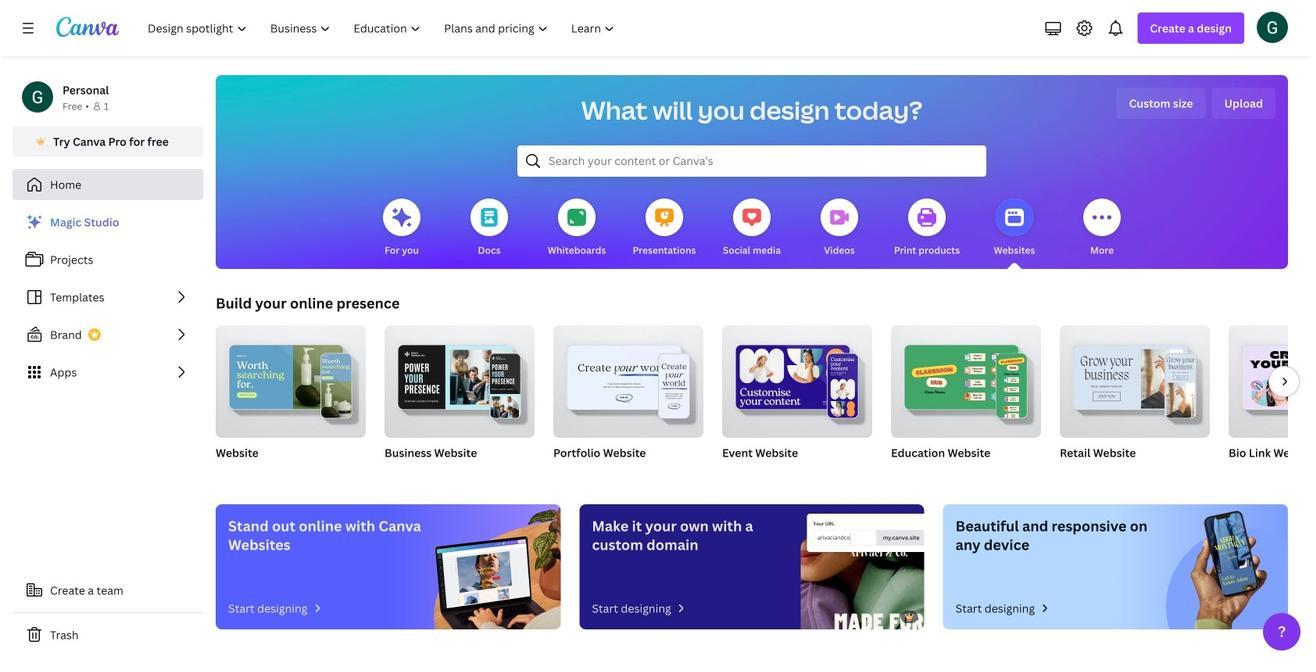 Task type: vqa. For each thing, say whether or not it's contained in the screenshot.
GROUP
yes



Task type: locate. For each thing, give the bounding box(es) containing it.
list
[[13, 206, 203, 388]]

group
[[216, 319, 366, 480], [216, 319, 366, 438], [385, 319, 535, 480], [385, 319, 535, 438], [554, 319, 704, 480], [554, 319, 704, 438], [722, 319, 873, 480], [722, 319, 873, 438], [891, 325, 1042, 480], [891, 325, 1042, 438], [1060, 325, 1210, 480], [1229, 325, 1314, 480]]

Search search field
[[549, 146, 955, 176]]

None search field
[[518, 145, 987, 177]]



Task type: describe. For each thing, give the bounding box(es) containing it.
top level navigation element
[[138, 13, 628, 44]]

greg robinson image
[[1257, 12, 1289, 43]]



